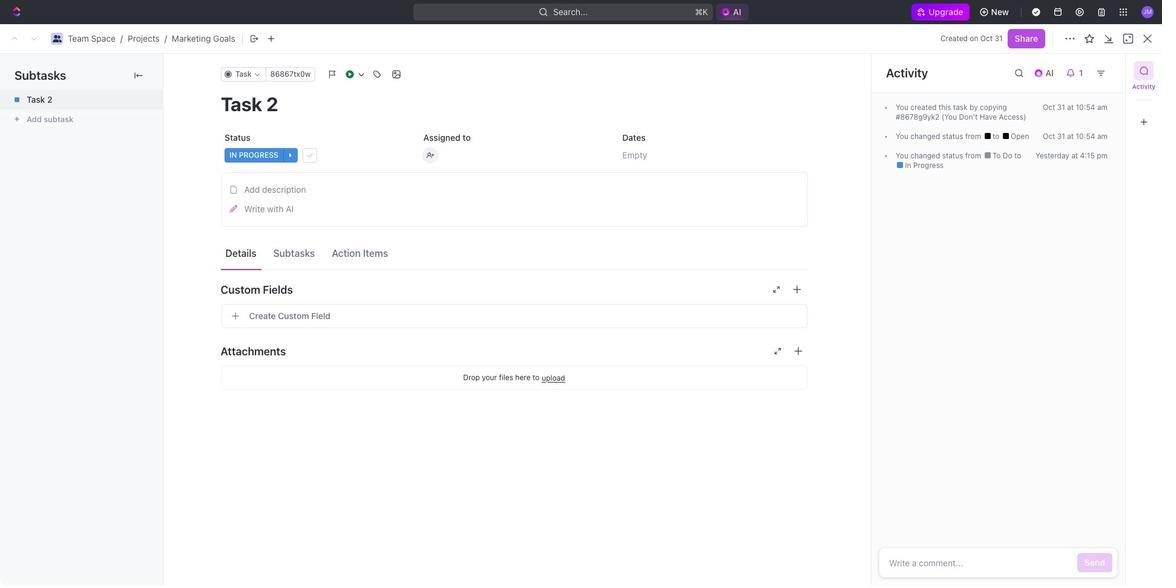 Task type: vqa. For each thing, say whether or not it's contained in the screenshot.
Types within settings element
no



Task type: describe. For each thing, give the bounding box(es) containing it.
changed for in progress
[[911, 151, 940, 160]]

31 for created this task by copying
[[1057, 103, 1065, 112]]

dashboards inside 'button'
[[1019, 33, 1067, 44]]

0 vertical spatial ai button
[[716, 4, 749, 21]]

⌘k
[[695, 7, 708, 17]]

2
[[47, 94, 52, 105]]

access)
[[999, 113, 1026, 122]]

‎task 2 link
[[0, 90, 163, 110]]

in progress button
[[221, 145, 410, 166]]

search...
[[553, 7, 588, 17]]

don't
[[959, 113, 978, 122]]

4:15
[[1080, 151, 1095, 160]]

dashboard button down "pencil" icon
[[184, 231, 260, 255]]

custom inside create custom field button
[[278, 311, 309, 321]]

(you
[[942, 113, 957, 122]]

date updated button
[[836, 214, 908, 232]]

dashboards inside button
[[222, 195, 270, 205]]

attachments button
[[221, 337, 808, 366]]

have
[[980, 113, 997, 122]]

details button
[[221, 242, 261, 265]]

copying
[[980, 103, 1007, 112]]

action
[[332, 248, 361, 259]]

to right do
[[1015, 151, 1021, 160]]

add for add subtask
[[27, 114, 42, 124]]

files
[[499, 373, 513, 383]]

upload button
[[542, 374, 565, 383]]

#8678g9yk2
[[896, 113, 940, 122]]

fields
[[263, 284, 293, 296]]

you for open
[[896, 132, 909, 141]]

date updated row
[[169, 213, 1148, 233]]

in inside task sidebar content section
[[905, 161, 911, 170]]

new dashboard
[[1086, 33, 1150, 44]]

upload
[[542, 374, 565, 383]]

pm
[[1097, 151, 1108, 160]]

0 vertical spatial 31
[[995, 34, 1003, 43]]

team space link
[[68, 33, 116, 44]]

projects
[[128, 33, 160, 44]]

this
[[939, 103, 951, 112]]

marketing goals link
[[172, 33, 235, 44]]

share button
[[1008, 29, 1045, 48]]

pencil image
[[229, 205, 237, 213]]

dashboard for second dashboard link from the left
[[860, 102, 903, 113]]

date
[[843, 218, 859, 227]]

shared button
[[278, 189, 312, 213]]

nov
[[843, 238, 859, 248]]

custom inside custom fields dropdown button
[[221, 284, 260, 296]]

task sidebar navigation tab list
[[1131, 61, 1157, 132]]

subtask
[[44, 114, 73, 124]]

subtasks button
[[269, 242, 320, 265]]

0 vertical spatial oct
[[980, 34, 993, 43]]

task sidebar content section
[[869, 54, 1125, 586]]

am for created this task by copying
[[1097, 103, 1108, 112]]

1 cell from the left
[[933, 232, 1030, 254]]

nov 21 cell
[[836, 232, 933, 254]]

1 horizontal spatial ai
[[733, 7, 741, 17]]

new dashboard button
[[1079, 29, 1157, 48]]

ai button
[[1029, 64, 1061, 83]]

task button
[[221, 67, 266, 82]]

write with ai button
[[225, 200, 804, 219]]

in progress inside dropdown button
[[229, 151, 278, 160]]

here
[[515, 373, 531, 383]]

me
[[896, 83, 910, 94]]

docs
[[29, 104, 49, 114]]

activity inside task sidebar content section
[[886, 66, 928, 80]]

ai inside dropdown button
[[1046, 68, 1054, 78]]

dashboards link
[[5, 120, 149, 140]]

my
[[208, 195, 220, 205]]

oct for created this task by copying
[[1043, 103, 1055, 112]]

custom fields
[[221, 284, 293, 296]]

to up to do at the top of the page
[[993, 132, 1002, 141]]

empty
[[622, 150, 647, 160]]

assigned
[[423, 133, 460, 143]]

details
[[225, 248, 256, 259]]

space
[[91, 33, 116, 44]]

2 vertical spatial at
[[1072, 151, 1078, 160]]

team
[[68, 33, 89, 44]]

10:54 for created this task by copying
[[1076, 103, 1095, 112]]

jm
[[1143, 8, 1152, 15]]

created by me
[[843, 83, 910, 94]]

new button
[[974, 2, 1016, 22]]

created for created on oct 31
[[941, 34, 968, 43]]

send
[[1085, 558, 1105, 568]]

in inside dropdown button
[[229, 151, 237, 160]]

‎task
[[27, 94, 45, 105]]

activity inside task sidebar navigation tab list
[[1132, 83, 1156, 90]]

in progress inside task sidebar content section
[[903, 161, 944, 170]]

drop
[[463, 373, 480, 383]]

shared
[[281, 195, 309, 205]]

custom fields button
[[221, 275, 808, 304]]

user group image
[[52, 35, 61, 42]]

from for open
[[965, 132, 981, 141]]

items
[[363, 248, 388, 259]]

10:54 for changed status from
[[1076, 132, 1095, 141]]

progress inside task sidebar content section
[[913, 161, 944, 170]]

new for new dashboard
[[1086, 33, 1104, 44]]

open
[[1009, 132, 1029, 141]]

oct 31 at 10:54 am for created this task by copying
[[1043, 103, 1108, 112]]

on
[[970, 34, 978, 43]]

0 horizontal spatial by
[[882, 83, 893, 94]]

from for in progress
[[965, 151, 981, 160]]

you for in progress
[[896, 151, 909, 160]]

1
[[1079, 68, 1083, 78]]

search dashboards button
[[972, 29, 1074, 48]]

add description button
[[225, 180, 804, 200]]

to do
[[991, 151, 1015, 160]]

changed status from for in progress
[[909, 151, 983, 160]]



Task type: locate. For each thing, give the bounding box(es) containing it.
cell
[[933, 232, 1030, 254], [1030, 232, 1126, 254], [1126, 232, 1148, 254]]

subtasks
[[15, 68, 66, 82], [273, 248, 315, 259]]

ai right with
[[286, 204, 294, 214]]

row containing dashboard
[[169, 231, 1148, 255]]

1 dashboard link from the left
[[179, 98, 483, 117]]

at down 1 dropdown button
[[1067, 103, 1074, 112]]

new up search
[[991, 7, 1009, 17]]

am
[[1097, 103, 1108, 112], [1097, 132, 1108, 141]]

projects link
[[128, 33, 160, 44]]

custom
[[221, 284, 260, 296], [278, 311, 309, 321]]

action items
[[332, 248, 388, 259]]

subtasks up 'inbox'
[[15, 68, 66, 82]]

1 vertical spatial custom
[[278, 311, 309, 321]]

1 horizontal spatial in progress
[[903, 161, 944, 170]]

dashboard for 1st dashboard link from left
[[201, 102, 244, 113]]

‎task 2
[[27, 94, 52, 105]]

1 vertical spatial am
[[1097, 132, 1108, 141]]

2 horizontal spatial ai
[[1046, 68, 1054, 78]]

2 changed from the top
[[911, 151, 940, 160]]

dashboard up the status
[[201, 102, 244, 113]]

0 vertical spatial you
[[896, 103, 909, 112]]

search dashboards
[[989, 33, 1067, 44]]

task
[[235, 70, 251, 79]]

activity up 'me'
[[886, 66, 928, 80]]

0 vertical spatial add
[[27, 114, 42, 124]]

you created this task by copying #8678g9yk2 (you don't have access)
[[896, 103, 1026, 122]]

dashboards inside sidebar navigation
[[29, 125, 77, 135]]

1 changed status from from the top
[[909, 132, 983, 141]]

dashboard button down write with ai button
[[184, 231, 829, 255]]

to right assigned
[[462, 133, 470, 143]]

progress inside 'in progress' dropdown button
[[239, 151, 278, 160]]

1 vertical spatial 10:54
[[1076, 132, 1095, 141]]

dashboard inside row
[[197, 238, 241, 248]]

1 vertical spatial ai button
[[1029, 64, 1061, 83]]

1 vertical spatial changed status from
[[909, 151, 983, 160]]

status for in progress
[[942, 151, 963, 160]]

1 horizontal spatial add
[[244, 185, 260, 195]]

1 status from the top
[[942, 132, 963, 141]]

0 vertical spatial ai
[[733, 7, 741, 17]]

am for changed status from
[[1097, 132, 1108, 141]]

tab list
[[183, 189, 407, 213]]

1 vertical spatial oct 31 at 10:54 am
[[1043, 132, 1108, 141]]

description
[[262, 185, 306, 195]]

1 vertical spatial ai
[[1046, 68, 1054, 78]]

31
[[995, 34, 1003, 43], [1057, 103, 1065, 112], [1057, 132, 1065, 141]]

10:54 up '4:15'
[[1076, 132, 1095, 141]]

add
[[27, 114, 42, 124], [244, 185, 260, 195]]

oct down ai dropdown button
[[1043, 103, 1055, 112]]

2 changed status from from the top
[[909, 151, 983, 160]]

0 horizontal spatial custom
[[221, 284, 260, 296]]

column header
[[933, 213, 1030, 233]]

from down "don't"
[[965, 132, 981, 141]]

ai button right ⌘k on the top right
[[716, 4, 749, 21]]

1 horizontal spatial created
[[941, 34, 968, 43]]

1 from from the top
[[965, 132, 981, 141]]

2 10:54 from the top
[[1076, 132, 1095, 141]]

to left do
[[993, 151, 1001, 160]]

subtasks up fields
[[273, 248, 315, 259]]

add inside the add description button
[[244, 185, 260, 195]]

31 right on
[[995, 34, 1003, 43]]

dashboard
[[1106, 33, 1150, 44], [201, 102, 244, 113], [860, 102, 903, 113], [197, 238, 241, 248]]

yesterday
[[1036, 151, 1070, 160]]

1 vertical spatial in progress
[[903, 161, 944, 170]]

in down #8678g9yk2
[[905, 161, 911, 170]]

dashboards
[[176, 33, 223, 44], [1019, 33, 1067, 44], [29, 125, 77, 135], [222, 195, 270, 205]]

0 vertical spatial subtasks
[[15, 68, 66, 82]]

at left '4:15'
[[1072, 151, 1078, 160]]

1 vertical spatial subtasks
[[273, 248, 315, 259]]

goals
[[213, 33, 235, 44]]

0 vertical spatial new
[[991, 7, 1009, 17]]

am left task sidebar navigation tab list
[[1097, 103, 1108, 112]]

progress down the status
[[239, 151, 278, 160]]

0 vertical spatial at
[[1067, 103, 1074, 112]]

2 from from the top
[[965, 151, 981, 160]]

1 horizontal spatial progress
[[913, 161, 944, 170]]

oct for changed status from
[[1043, 132, 1055, 141]]

dashboard down "pencil" icon
[[197, 238, 241, 248]]

upgrade link
[[912, 4, 969, 21]]

ai button
[[716, 4, 749, 21], [1029, 64, 1061, 83]]

1 vertical spatial add
[[244, 185, 260, 195]]

nov 21
[[843, 238, 870, 248]]

1 vertical spatial new
[[1086, 33, 1104, 44]]

0 horizontal spatial ai
[[286, 204, 294, 214]]

31 up yesterday
[[1057, 132, 1065, 141]]

in progress down #8678g9yk2
[[903, 161, 944, 170]]

2 vertical spatial ai
[[286, 204, 294, 214]]

2 vertical spatial oct
[[1043, 132, 1055, 141]]

0 horizontal spatial created
[[843, 83, 880, 94]]

ai left 1 dropdown button
[[1046, 68, 1054, 78]]

1 horizontal spatial ai button
[[1029, 64, 1061, 83]]

add description
[[244, 185, 306, 195]]

2 you from the top
[[896, 132, 909, 141]]

with
[[267, 204, 284, 214]]

dashboard down created by me
[[860, 102, 903, 113]]

date updated
[[843, 218, 890, 227]]

add for add description
[[244, 185, 260, 195]]

1 horizontal spatial in
[[905, 161, 911, 170]]

1 vertical spatial by
[[970, 103, 978, 112]]

updated
[[861, 218, 890, 227]]

in
[[229, 151, 237, 160], [905, 161, 911, 170]]

changed
[[911, 132, 940, 141], [911, 151, 940, 160]]

created left 'me'
[[843, 83, 880, 94]]

attachments
[[221, 345, 286, 358]]

1 horizontal spatial new
[[1086, 33, 1104, 44]]

marketing
[[172, 33, 211, 44]]

oct 31 at 10:54 am
[[1043, 103, 1108, 112], [1043, 132, 1108, 141]]

2 oct 31 at 10:54 am from the top
[[1043, 132, 1108, 141]]

1 you from the top
[[896, 103, 909, 112]]

by inside you created this task by copying #8678g9yk2 (you don't have access)
[[970, 103, 978, 112]]

0 horizontal spatial new
[[991, 7, 1009, 17]]

0 vertical spatial from
[[965, 132, 981, 141]]

new up 1 dropdown button
[[1086, 33, 1104, 44]]

10:54 down 1
[[1076, 103, 1095, 112]]

1 vertical spatial oct
[[1043, 103, 1055, 112]]

/ right projects 'link'
[[165, 33, 167, 44]]

dashboards left |
[[176, 33, 223, 44]]

2 dashboard link from the left
[[838, 98, 1142, 117]]

0 horizontal spatial in progress
[[229, 151, 278, 160]]

created
[[911, 103, 937, 112]]

1 button
[[1061, 64, 1091, 83]]

0 vertical spatial by
[[882, 83, 893, 94]]

status
[[942, 132, 963, 141], [942, 151, 963, 160]]

|
[[241, 32, 244, 44]]

0 horizontal spatial /
[[120, 33, 123, 44]]

0 vertical spatial changed
[[911, 132, 940, 141]]

0 horizontal spatial activity
[[886, 66, 928, 80]]

ai
[[733, 7, 741, 17], [1046, 68, 1054, 78], [286, 204, 294, 214]]

activity down new dashboard button
[[1132, 83, 1156, 90]]

oct 31 at 10:54 am down 1 dropdown button
[[1043, 103, 1108, 112]]

dashboards down add subtask
[[29, 125, 77, 135]]

3 cell from the left
[[1126, 232, 1148, 254]]

custom left field
[[278, 311, 309, 321]]

0 vertical spatial oct 31 at 10:54 am
[[1043, 103, 1108, 112]]

by left 'me'
[[882, 83, 893, 94]]

1 vertical spatial changed
[[911, 151, 940, 160]]

yesterday at 4:15 pm
[[1036, 151, 1108, 160]]

1 changed from the top
[[911, 132, 940, 141]]

upgrade
[[929, 7, 963, 17]]

oct
[[980, 34, 993, 43], [1043, 103, 1055, 112], [1043, 132, 1055, 141]]

ai button left 1
[[1029, 64, 1061, 83]]

at up yesterday at 4:15 pm
[[1067, 132, 1074, 141]]

assigned to
[[423, 133, 470, 143]]

oct right on
[[980, 34, 993, 43]]

0 vertical spatial changed status from
[[909, 132, 983, 141]]

1 horizontal spatial dashboard link
[[838, 98, 1142, 117]]

search
[[989, 33, 1017, 44]]

oct 31 at 10:54 am up yesterday at 4:15 pm
[[1043, 132, 1108, 141]]

1 horizontal spatial custom
[[278, 311, 309, 321]]

31 for changed status from
[[1057, 132, 1065, 141]]

1 vertical spatial progress
[[913, 161, 944, 170]]

custom up create
[[221, 284, 260, 296]]

0 vertical spatial 10:54
[[1076, 103, 1095, 112]]

1 horizontal spatial /
[[165, 33, 167, 44]]

to inside drop your files here to upload
[[533, 373, 539, 383]]

your
[[482, 373, 497, 383]]

1 vertical spatial status
[[942, 151, 963, 160]]

3 you from the top
[[896, 151, 909, 160]]

1 horizontal spatial subtasks
[[273, 248, 315, 259]]

created for created by me
[[843, 83, 880, 94]]

0 horizontal spatial in
[[229, 151, 237, 160]]

ai right ⌘k on the top right
[[733, 7, 741, 17]]

at
[[1067, 103, 1074, 112], [1067, 132, 1074, 141], [1072, 151, 1078, 160]]

add up my dashboards
[[244, 185, 260, 195]]

1 am from the top
[[1097, 103, 1108, 112]]

home link
[[5, 59, 149, 78]]

team space / projects / marketing goals |
[[68, 32, 244, 44]]

0 horizontal spatial dashboard link
[[179, 98, 483, 117]]

table
[[169, 213, 1148, 255]]

my dashboards
[[208, 195, 270, 205]]

status for open
[[942, 132, 963, 141]]

home
[[29, 63, 52, 73]]

1 horizontal spatial activity
[[1132, 83, 1156, 90]]

table containing dashboard
[[169, 213, 1148, 255]]

send button
[[1078, 554, 1113, 573]]

my dashboards button
[[204, 189, 273, 213]]

0 horizontal spatial ai button
[[716, 4, 749, 21]]

dashboard button
[[184, 231, 829, 255], [184, 231, 260, 255]]

2 status from the top
[[942, 151, 963, 160]]

add inside add subtask button
[[27, 114, 42, 124]]

created left on
[[941, 34, 968, 43]]

in down the status
[[229, 151, 237, 160]]

empty button
[[619, 145, 808, 166]]

Edit task name text field
[[221, 93, 808, 116]]

31 down 1 dropdown button
[[1057, 103, 1065, 112]]

1 vertical spatial you
[[896, 132, 909, 141]]

oct 31 at 10:54 am for changed status from
[[1043, 132, 1108, 141]]

2 vertical spatial you
[[896, 151, 909, 160]]

progress down #8678g9yk2
[[913, 161, 944, 170]]

dashboard for dashboard button under "pencil" icon
[[197, 238, 241, 248]]

new
[[991, 7, 1009, 17], [1086, 33, 1104, 44]]

changed status from for open
[[909, 132, 983, 141]]

changed status from
[[909, 132, 983, 141], [909, 151, 983, 160]]

you inside you created this task by copying #8678g9yk2 (you don't have access)
[[896, 103, 909, 112]]

create custom field
[[249, 311, 331, 321]]

new for new
[[991, 7, 1009, 17]]

ai inside button
[[286, 204, 294, 214]]

in progress
[[229, 151, 278, 160], [903, 161, 944, 170]]

changed for open
[[911, 132, 940, 141]]

0 vertical spatial status
[[942, 132, 963, 141]]

oct up yesterday
[[1043, 132, 1055, 141]]

0 horizontal spatial subtasks
[[15, 68, 66, 82]]

by up "don't"
[[970, 103, 978, 112]]

write with ai
[[244, 204, 294, 214]]

from left to do at the top of the page
[[965, 151, 981, 160]]

1 10:54 from the top
[[1076, 103, 1095, 112]]

1 vertical spatial at
[[1067, 132, 1074, 141]]

you
[[896, 103, 909, 112], [896, 132, 909, 141], [896, 151, 909, 160]]

2 cell from the left
[[1030, 232, 1126, 254]]

0 horizontal spatial add
[[27, 114, 42, 124]]

0 vertical spatial in
[[229, 151, 237, 160]]

created
[[941, 34, 968, 43], [843, 83, 880, 94]]

to right the here
[[533, 373, 539, 383]]

field
[[311, 311, 331, 321]]

2 / from the left
[[165, 33, 167, 44]]

sidebar navigation
[[0, 24, 154, 586]]

create custom field button
[[221, 304, 808, 329]]

add subtask button
[[0, 110, 163, 129]]

1 vertical spatial 31
[[1057, 103, 1065, 112]]

tab list containing my dashboards
[[183, 189, 407, 213]]

at for created this task by copying
[[1067, 103, 1074, 112]]

dashboards up "pencil" icon
[[222, 195, 270, 205]]

drop your files here to upload
[[463, 373, 565, 383]]

created on oct 31
[[941, 34, 1003, 43]]

1 vertical spatial created
[[843, 83, 880, 94]]

dashboards up ai dropdown button
[[1019, 33, 1067, 44]]

Search by name... text field
[[955, 189, 1140, 208]]

1 vertical spatial activity
[[1132, 83, 1156, 90]]

am up pm
[[1097, 132, 1108, 141]]

share
[[1015, 33, 1038, 44]]

0 vertical spatial am
[[1097, 103, 1108, 112]]

do
[[1003, 151, 1012, 160]]

1 vertical spatial in
[[905, 161, 911, 170]]

0 vertical spatial progress
[[239, 151, 278, 160]]

dates
[[622, 133, 645, 143]]

0 vertical spatial created
[[941, 34, 968, 43]]

subtasks inside subtasks button
[[273, 248, 315, 259]]

docs link
[[5, 100, 149, 119]]

write
[[244, 204, 265, 214]]

row
[[169, 231, 1148, 255]]

0 vertical spatial in progress
[[229, 151, 278, 160]]

2 vertical spatial 31
[[1057, 132, 1065, 141]]

1 / from the left
[[120, 33, 123, 44]]

task
[[953, 103, 968, 112]]

0 horizontal spatial progress
[[239, 151, 278, 160]]

0 vertical spatial custom
[[221, 284, 260, 296]]

at for changed status from
[[1067, 132, 1074, 141]]

add down "‎task"
[[27, 114, 42, 124]]

jm button
[[1138, 2, 1157, 22]]

1 oct 31 at 10:54 am from the top
[[1043, 103, 1108, 112]]

1 vertical spatial from
[[965, 151, 981, 160]]

inbox link
[[5, 79, 149, 99]]

2 am from the top
[[1097, 132, 1108, 141]]

dashboard down jm dropdown button
[[1106, 33, 1150, 44]]

create
[[249, 311, 276, 321]]

0 vertical spatial activity
[[886, 66, 928, 80]]

in progress down the status
[[229, 151, 278, 160]]

action items button
[[327, 242, 393, 265]]

/ right 'space'
[[120, 33, 123, 44]]

1 horizontal spatial by
[[970, 103, 978, 112]]

status
[[224, 133, 250, 143]]

86867tx0w button
[[265, 67, 315, 82]]



